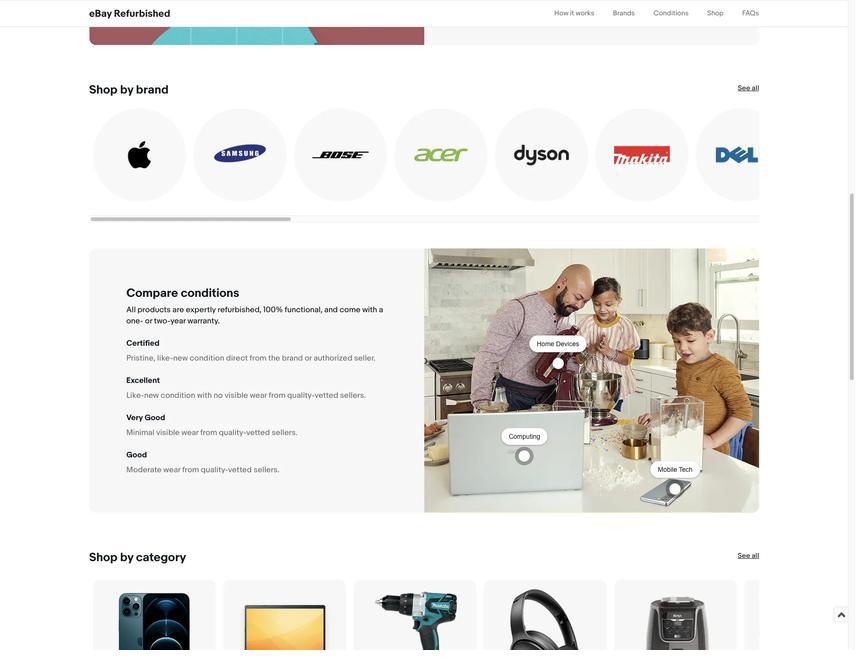 Task type: describe. For each thing, give the bounding box(es) containing it.
how it works link
[[554, 9, 594, 18]]

2 vertical spatial sellers.
[[254, 465, 280, 475]]

mobile tech
[[658, 466, 693, 473]]

how
[[554, 9, 569, 18]]

conditions link
[[654, 9, 689, 18]]

1 vertical spatial brand
[[282, 354, 303, 363]]

see all for brand
[[738, 84, 759, 93]]

moderate
[[126, 465, 162, 475]]

minimal visible wear from quality-vetted sellers.
[[126, 428, 298, 437]]

conditions
[[181, 286, 239, 300]]

mobile tech button
[[648, 461, 703, 499]]

like-
[[126, 391, 144, 400]]

authorized
[[314, 354, 352, 363]]

shop for shop by brand
[[89, 83, 118, 96]]

like-new condition with no visible wear from quality-vetted sellers.
[[126, 391, 366, 400]]

tech
[[679, 466, 693, 473]]

the
[[268, 354, 280, 363]]

0 vertical spatial condition
[[190, 354, 224, 363]]

seller.
[[354, 354, 376, 363]]

by for category
[[120, 550, 133, 564]]

0 vertical spatial quality-
[[287, 391, 315, 400]]

or inside all products are expertly refurbished, 100% functional, and come with a one- or two-year warranty.
[[145, 316, 152, 326]]

home devices button
[[527, 335, 590, 373]]

faqs
[[742, 9, 759, 18]]

like-
[[157, 354, 173, 363]]

pristine,
[[126, 354, 155, 363]]

0 horizontal spatial brand
[[136, 83, 169, 96]]

it
[[570, 9, 574, 18]]

shop for shop by category
[[89, 550, 118, 564]]

computing
[[509, 433, 540, 440]]

2 vertical spatial wear
[[163, 465, 180, 475]]

faqs link
[[742, 9, 759, 18]]

from up moderate wear from quality-vetted sellers.
[[200, 428, 217, 437]]

pristine, like-new condition direct from the brand or authorized seller.
[[126, 354, 376, 363]]

year
[[170, 316, 186, 326]]

refurbished
[[114, 8, 170, 19]]

very
[[126, 413, 143, 422]]

bose image
[[295, 109, 386, 201]]

1 horizontal spatial wear
[[181, 428, 199, 437]]

smartphones image
[[93, 580, 216, 650]]

devices
[[556, 340, 579, 348]]

see all link for shop by category
[[738, 551, 759, 560]]

conditions
[[654, 9, 689, 18]]

all for shop by brand
[[752, 84, 759, 93]]

dyson image
[[496, 109, 587, 201]]

ebay
[[89, 8, 112, 19]]

brands
[[613, 9, 635, 18]]

with inside all products are expertly refurbished, 100% functional, and come with a one- or two-year warranty.
[[362, 305, 377, 315]]

2 vertical spatial quality-
[[201, 465, 228, 475]]

all products are expertly refurbished, 100% functional, and come with a one- or two-year warranty.
[[126, 305, 383, 326]]

by for brand
[[120, 83, 133, 96]]

see for shop by category
[[738, 551, 750, 560]]

power tools image
[[353, 580, 476, 650]]

0 horizontal spatial visible
[[156, 428, 180, 437]]

0 horizontal spatial with
[[197, 391, 212, 400]]

dell image
[[697, 109, 788, 201]]

shop link
[[707, 9, 724, 18]]

family in the kitchenusing a stand mixer, a laptop and a smartphone image
[[424, 248, 759, 512]]



Task type: vqa. For each thing, say whether or not it's contained in the screenshot.
no
yes



Task type: locate. For each thing, give the bounding box(es) containing it.
2 vertical spatial vetted
[[228, 465, 252, 475]]

1 vertical spatial see all
[[738, 551, 759, 560]]

category
[[136, 550, 186, 564]]

0 horizontal spatial or
[[145, 316, 152, 326]]

1 horizontal spatial new
[[173, 354, 188, 363]]

how it works
[[554, 9, 594, 18]]

1 horizontal spatial or
[[305, 354, 312, 363]]

2 all from the top
[[752, 551, 759, 560]]

home devices
[[537, 340, 579, 348]]

wear down pristine, like-new condition direct from the brand or authorized seller.
[[250, 391, 267, 400]]

from left the
[[250, 354, 267, 363]]

by
[[120, 83, 133, 96], [120, 550, 133, 564]]

functional,
[[285, 305, 323, 315]]

from
[[250, 354, 267, 363], [269, 391, 286, 400], [200, 428, 217, 437], [182, 465, 199, 475]]

compare
[[126, 286, 178, 300]]

visible right no
[[225, 391, 248, 400]]

see for shop by brand
[[738, 84, 750, 93]]

0 vertical spatial wear
[[250, 391, 267, 400]]

products
[[138, 305, 171, 315]]

1 vertical spatial new
[[144, 391, 159, 400]]

2 vertical spatial shop
[[89, 550, 118, 564]]

1 vertical spatial vetted
[[246, 428, 270, 437]]

very good
[[126, 413, 165, 422]]

from down the
[[269, 391, 286, 400]]

see all link
[[738, 84, 759, 93], [738, 551, 759, 560]]

1 vertical spatial shop
[[89, 83, 118, 96]]

brand
[[136, 83, 169, 96], [282, 354, 303, 363]]

come
[[340, 305, 361, 315]]

0 vertical spatial new
[[173, 354, 188, 363]]

expertly
[[186, 305, 216, 315]]

see
[[738, 84, 750, 93], [738, 551, 750, 560]]

1 vertical spatial or
[[305, 354, 312, 363]]

no
[[214, 391, 223, 400]]

2 see all link from the top
[[738, 551, 759, 560]]

laptops image
[[223, 580, 346, 650]]

with
[[362, 305, 377, 315], [197, 391, 212, 400]]

1 vertical spatial by
[[120, 550, 133, 564]]

1 vertical spatial see all link
[[738, 551, 759, 560]]

all
[[126, 305, 136, 315]]

condition
[[190, 354, 224, 363], [161, 391, 195, 400]]

makita image
[[596, 109, 688, 201]]

0 vertical spatial see all
[[738, 84, 759, 93]]

2 see all from the top
[[738, 551, 759, 560]]

home
[[537, 340, 554, 348]]

with left no
[[197, 391, 212, 400]]

acer image
[[395, 109, 486, 201]]

one-
[[126, 316, 143, 326]]

1 see all from the top
[[738, 84, 759, 93]]

video on how it works image
[[89, 0, 427, 45]]

1 vertical spatial with
[[197, 391, 212, 400]]

0 vertical spatial see all link
[[738, 84, 759, 93]]

from down minimal visible wear from quality-vetted sellers.
[[182, 465, 199, 475]]

shop by category
[[89, 550, 186, 564]]

0 vertical spatial visible
[[225, 391, 248, 400]]

compare conditions
[[126, 286, 239, 300]]

certified
[[126, 339, 159, 348]]

all for shop by category
[[752, 551, 759, 560]]

1 horizontal spatial visible
[[225, 391, 248, 400]]

moderate wear from quality-vetted sellers.
[[126, 465, 280, 475]]

0 vertical spatial sellers.
[[340, 391, 366, 400]]

all
[[752, 84, 759, 93], [752, 551, 759, 560]]

new
[[173, 354, 188, 363], [144, 391, 159, 400]]

good
[[145, 413, 165, 422], [126, 450, 147, 459]]

shop for shop
[[707, 9, 724, 18]]

apple image
[[94, 109, 185, 201]]

1 vertical spatial condition
[[161, 391, 195, 400]]

excellent
[[126, 376, 160, 385]]

2 see from the top
[[738, 551, 750, 560]]

new down excellent
[[144, 391, 159, 400]]

condition up very good
[[161, 391, 195, 400]]

warranty.
[[188, 316, 220, 326]]

1 vertical spatial wear
[[181, 428, 199, 437]]

samsung image
[[194, 109, 285, 201]]

1 see all link from the top
[[738, 84, 759, 93]]

1 all from the top
[[752, 84, 759, 93]]

0 vertical spatial vetted
[[315, 391, 338, 400]]

are
[[173, 305, 184, 315]]

1 see from the top
[[738, 84, 750, 93]]

visible down very good
[[156, 428, 180, 437]]

0 vertical spatial or
[[145, 316, 152, 326]]

mobile
[[658, 466, 677, 473]]

new down "year"
[[173, 354, 188, 363]]

0 vertical spatial all
[[752, 84, 759, 93]]

wear right moderate
[[163, 465, 180, 475]]

brands link
[[613, 9, 635, 18]]

0 vertical spatial shop
[[707, 9, 724, 18]]

good right very
[[145, 413, 165, 422]]

good up moderate
[[126, 450, 147, 459]]

minimal
[[126, 428, 154, 437]]

1 vertical spatial visible
[[156, 428, 180, 437]]

vetted
[[315, 391, 338, 400], [246, 428, 270, 437], [228, 465, 252, 475]]

0 vertical spatial by
[[120, 83, 133, 96]]

or
[[145, 316, 152, 326], [305, 354, 312, 363]]

1 vertical spatial all
[[752, 551, 759, 560]]

1 by from the top
[[120, 83, 133, 96]]

quality-
[[287, 391, 315, 400], [219, 428, 246, 437], [201, 465, 228, 475]]

or down products
[[145, 316, 152, 326]]

see all for category
[[738, 551, 759, 560]]

0 horizontal spatial wear
[[163, 465, 180, 475]]

computing button
[[499, 428, 551, 466]]

1 vertical spatial sellers.
[[272, 428, 298, 437]]

0 vertical spatial see
[[738, 84, 750, 93]]

1 horizontal spatial brand
[[282, 354, 303, 363]]

and
[[324, 305, 338, 315]]

1 vertical spatial good
[[126, 450, 147, 459]]

1 horizontal spatial with
[[362, 305, 377, 315]]

two-
[[154, 316, 170, 326]]

direct
[[226, 354, 248, 363]]

1 vertical spatial quality-
[[219, 428, 246, 437]]

wear
[[250, 391, 267, 400], [181, 428, 199, 437], [163, 465, 180, 475]]

shop by brand
[[89, 83, 169, 96]]

a
[[379, 305, 383, 315]]

2 horizontal spatial wear
[[250, 391, 267, 400]]

1 vertical spatial see
[[738, 551, 750, 560]]

small kitchen appliances image
[[614, 580, 737, 650]]

sellers.
[[340, 391, 366, 400], [272, 428, 298, 437], [254, 465, 280, 475]]

100%
[[263, 305, 283, 315]]

works
[[576, 9, 594, 18]]

condition left direct
[[190, 354, 224, 363]]

0 vertical spatial brand
[[136, 83, 169, 96]]

0 horizontal spatial new
[[144, 391, 159, 400]]

shop
[[707, 9, 724, 18], [89, 83, 118, 96], [89, 550, 118, 564]]

or left authorized at the left bottom of page
[[305, 354, 312, 363]]

visible
[[225, 391, 248, 400], [156, 428, 180, 437]]

wear up moderate wear from quality-vetted sellers.
[[181, 428, 199, 437]]

refurbished,
[[218, 305, 261, 315]]

ebay refurbished
[[89, 8, 170, 19]]

2 by from the top
[[120, 550, 133, 564]]

headphones image
[[484, 580, 607, 650]]

see all
[[738, 84, 759, 93], [738, 551, 759, 560]]

0 vertical spatial good
[[145, 413, 165, 422]]

with left a
[[362, 305, 377, 315]]

see all link for shop by brand
[[738, 84, 759, 93]]

0 vertical spatial with
[[362, 305, 377, 315]]



